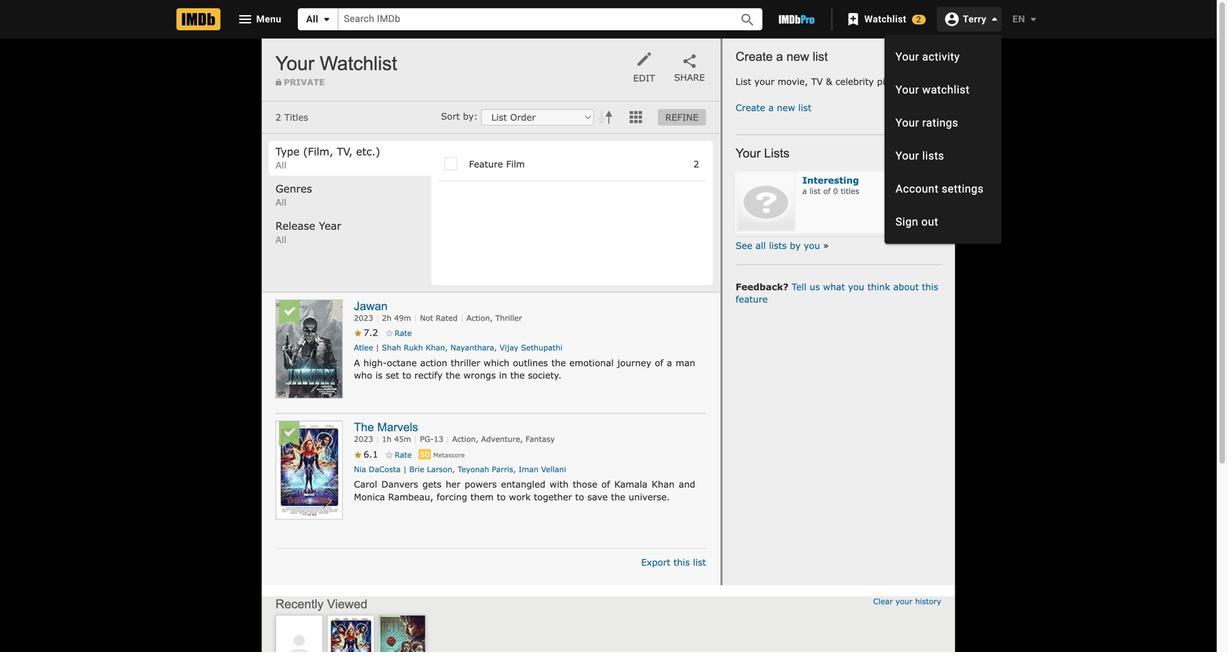 Task type: vqa. For each thing, say whether or not it's contained in the screenshot.
alert Icon
no



Task type: describe. For each thing, give the bounding box(es) containing it.
to inside atlee | shah rukh khan , nayanthara , vijay sethupathi a high-octane action thriller which outlines the emotional journey of a man who is set to rectify the wrongs in the society.
[[403, 370, 411, 381]]

grid view image
[[630, 111, 642, 123]]

list your movie, tv & celebrity picks.
[[736, 76, 903, 87]]

barry gibbs - viewed 1 minute ago image
[[282, 630, 316, 652]]

rate for the marvels
[[395, 450, 412, 460]]

0 vertical spatial new
[[787, 50, 810, 64]]

tell us what you think about this feature
[[736, 281, 939, 304]]

the marvels image
[[276, 422, 342, 519]]

action, thriller
[[467, 313, 522, 323]]

ratings
[[923, 116, 959, 129]]

pg-
[[420, 435, 434, 444]]

1 create a new list link from the top
[[736, 50, 828, 64]]

click to remove from watchlist image for jawan
[[276, 300, 302, 326]]

en button
[[1002, 7, 1042, 32]]

set
[[386, 370, 399, 381]]

thriller
[[496, 313, 522, 323]]

outlines
[[513, 357, 548, 368]]

film
[[506, 158, 525, 169]]

teyonah parris link
[[458, 465, 513, 474]]

shah
[[382, 343, 401, 352]]

not rated
[[420, 313, 458, 323]]

the marvels
[[354, 421, 418, 434]]

2023 for the marvels
[[354, 435, 373, 444]]

clear your history
[[874, 597, 942, 606]]

1 vertical spatial 2
[[276, 112, 281, 122]]

refine
[[666, 112, 699, 122]]

rambeau,
[[388, 492, 434, 502]]

2h 49m
[[382, 313, 411, 323]]

about
[[894, 281, 919, 292]]

titles
[[284, 112, 308, 122]]

who
[[354, 370, 372, 381]]

your for your activity
[[896, 50, 920, 63]]

your watchlist
[[896, 83, 970, 96]]

en
[[1013, 13, 1026, 25]]

sort
[[441, 111, 460, 121]]

your watchlist link
[[885, 73, 1002, 106]]

all inside all "button"
[[306, 13, 318, 25]]

this inside tell us what you think about this feature
[[922, 281, 939, 292]]

entangled
[[501, 479, 546, 490]]

shah rukh khan link
[[382, 343, 445, 352]]

none field inside all search box
[[338, 9, 724, 30]]

your for list
[[755, 76, 775, 87]]

all inside release year all
[[276, 234, 287, 245]]

society.
[[528, 370, 562, 381]]

and
[[679, 479, 696, 490]]

edit link
[[628, 52, 661, 83]]

together
[[534, 492, 572, 502]]

marvels
[[377, 421, 418, 434]]

wrongs
[[464, 370, 496, 381]]

2h
[[382, 313, 392, 323]]

gets
[[423, 479, 442, 490]]

the up society.
[[552, 357, 566, 368]]

account settings link
[[885, 172, 1002, 205]]

arrow drop down image
[[987, 11, 1003, 27]]

, up the her
[[452, 465, 455, 474]]

submit search image
[[740, 12, 756, 28]]

jawan link
[[354, 300, 388, 313]]

export
[[641, 557, 671, 568]]

, up action
[[445, 343, 448, 352]]

release
[[276, 220, 315, 232]]

2 for feature film
[[694, 158, 700, 169]]

0 horizontal spatial you
[[804, 240, 821, 251]]

2023 for jawan
[[354, 313, 373, 323]]

them
[[471, 492, 494, 502]]

danvers
[[382, 479, 418, 490]]

emotional
[[570, 357, 614, 368]]

iman
[[519, 465, 539, 474]]

your activity link
[[885, 40, 1002, 73]]

thriller
[[451, 357, 480, 368]]

brie
[[410, 465, 425, 474]]

atlee
[[354, 343, 373, 352]]

you inside tell us what you think about this feature
[[849, 281, 865, 292]]

&
[[826, 76, 833, 87]]

adventure,
[[481, 435, 523, 444]]

nayanthara link
[[451, 343, 494, 352]]

1 horizontal spatial watchlist
[[865, 13, 907, 25]]

home image
[[177, 8, 221, 30]]

release year all
[[276, 220, 341, 245]]

viewed
[[327, 597, 368, 612]]

type (film, tv, etc.) all
[[276, 145, 380, 170]]

rate button for the marvels
[[385, 449, 412, 460]]

a up lists
[[769, 102, 774, 113]]

carol
[[354, 479, 377, 490]]

2 create from the top
[[736, 102, 766, 113]]

your lists
[[896, 149, 945, 162]]

2 horizontal spatial to
[[575, 492, 584, 502]]

, left iman
[[513, 465, 516, 474]]

the down 'thriller'
[[446, 370, 460, 381]]

2 create a new list link from the top
[[736, 102, 812, 113]]

your for your watchlist
[[276, 53, 315, 74]]

kamala
[[615, 479, 648, 490]]

titles
[[841, 186, 860, 196]]

recently
[[276, 597, 324, 612]]

50
[[420, 450, 430, 459]]

is
[[376, 370, 383, 381]]

nia
[[354, 465, 366, 474]]

»
[[824, 240, 829, 251]]

interesting link
[[803, 175, 859, 185]]

your ratings link
[[885, 106, 1002, 139]]

terry
[[963, 13, 987, 25]]

metascore
[[433, 451, 465, 459]]

brie larson link
[[410, 465, 452, 474]]

1 horizontal spatial to
[[497, 492, 506, 502]]

All search field
[[298, 8, 763, 30]]

your activity
[[896, 50, 960, 63]]

monica
[[354, 492, 385, 502]]

private
[[284, 77, 325, 87]]

1h
[[382, 435, 392, 444]]

action
[[420, 357, 448, 368]]

6.1
[[364, 449, 378, 460]]

of inside interesting a list of 0 titles
[[824, 186, 831, 196]]



Task type: locate. For each thing, give the bounding box(es) containing it.
list up list your movie, tv & celebrity picks.
[[813, 50, 828, 64]]

0 vertical spatial create a new list link
[[736, 50, 828, 64]]

etc.)
[[356, 145, 380, 157]]

1 horizontal spatial you
[[849, 281, 865, 292]]

see
[[736, 240, 753, 251]]

0 horizontal spatial watchlist
[[320, 53, 397, 74]]

create a new list link
[[736, 50, 828, 64], [736, 102, 812, 113]]

teyonah
[[458, 465, 489, 474]]

2 rate button from the top
[[385, 449, 412, 460]]

, left vijay on the bottom left
[[494, 343, 497, 352]]

None field
[[338, 9, 724, 30]]

your right clear
[[896, 597, 913, 606]]

your
[[896, 50, 920, 63], [276, 53, 315, 74], [896, 83, 920, 96], [896, 116, 920, 129], [736, 146, 761, 160], [896, 149, 920, 162]]

by:
[[463, 111, 478, 121]]

new up the "movie," on the right top of page
[[787, 50, 810, 64]]

high-
[[364, 357, 387, 368]]

1 horizontal spatial this
[[922, 281, 939, 292]]

khan
[[426, 343, 445, 352], [652, 479, 675, 490]]

a inside atlee | shah rukh khan , nayanthara , vijay sethupathi a high-octane action thriller which outlines the emotional journey of a man who is set to rectify the wrongs in the society.
[[667, 357, 673, 368]]

to down octane
[[403, 370, 411, 381]]

0 horizontal spatial khan
[[426, 343, 445, 352]]

your up "your ratings"
[[896, 83, 920, 96]]

action, for the marvels
[[452, 435, 479, 444]]

your right list
[[755, 76, 775, 87]]

your for your watchlist
[[896, 83, 920, 96]]

type
[[276, 145, 300, 157]]

action, left thriller
[[467, 313, 493, 323]]

rate for jawan
[[395, 329, 412, 338]]

watchlist image
[[845, 11, 862, 28]]

all
[[756, 240, 766, 251]]

0 vertical spatial watchlist
[[865, 13, 907, 25]]

all down type at the top left of the page
[[276, 160, 287, 170]]

rate button down 1h 45m
[[385, 449, 412, 460]]

0 vertical spatial create a new list
[[736, 50, 828, 64]]

0 vertical spatial rate
[[395, 329, 412, 338]]

menu containing your activity
[[885, 40, 1002, 238]]

all right "menu"
[[306, 13, 318, 25]]

your up account
[[896, 149, 920, 162]]

0 horizontal spatial to
[[403, 370, 411, 381]]

Search IMDb text field
[[338, 9, 724, 30]]

0 vertical spatial |
[[376, 343, 379, 352]]

you left »
[[804, 240, 821, 251]]

clear your history link
[[874, 597, 942, 606]]

1 rate from the top
[[395, 329, 412, 338]]

rate down 45m on the bottom of the page
[[395, 450, 412, 460]]

see all lists by you link
[[736, 240, 821, 251]]

1 vertical spatial this
[[674, 557, 690, 568]]

your left lists
[[736, 146, 761, 160]]

of inside atlee | shah rukh khan , nayanthara , vijay sethupathi a high-octane action thriller which outlines the emotional journey of a man who is set to rectify the wrongs in the society.
[[655, 357, 664, 368]]

arrow drop down image inside all "button"
[[318, 11, 335, 28]]

1 horizontal spatial khan
[[652, 479, 675, 490]]

feedback?
[[736, 281, 789, 292]]

your for your lists
[[736, 146, 761, 160]]

this right about
[[922, 281, 939, 292]]

1 horizontal spatial arrow drop down image
[[1026, 11, 1042, 28]]

watchlist up private
[[320, 53, 397, 74]]

2 vertical spatial of
[[602, 479, 610, 490]]

create a new list down the "movie," on the right top of page
[[736, 102, 812, 113]]

0 vertical spatial of
[[824, 186, 831, 196]]

sort by:
[[441, 111, 481, 121]]

share button
[[673, 53, 706, 83]]

khan up action
[[426, 343, 445, 352]]

which
[[484, 357, 510, 368]]

of right the journey
[[655, 357, 664, 368]]

click to remove from watchlist image
[[276, 300, 302, 326], [276, 422, 302, 448]]

celebrity
[[836, 76, 874, 87]]

your for your ratings
[[896, 116, 920, 129]]

create a new list link up the "movie," on the right top of page
[[736, 50, 828, 64]]

1 horizontal spatial lists
[[923, 149, 945, 162]]

a left the man
[[667, 357, 673, 368]]

1 horizontal spatial of
[[655, 357, 664, 368]]

list right the export
[[693, 557, 706, 568]]

your lists
[[736, 146, 790, 160]]

rate button down 2h 49m
[[385, 328, 412, 338]]

all down "release" at the left top of the page
[[276, 234, 287, 245]]

jawan
[[354, 300, 388, 313]]

0 horizontal spatial this
[[674, 557, 690, 568]]

0 vertical spatial create
[[736, 50, 773, 64]]

action, up metascore
[[452, 435, 479, 444]]

2 for watchlist
[[917, 15, 922, 24]]

1 vertical spatial new
[[777, 102, 796, 113]]

you right what
[[849, 281, 865, 292]]

all down genres
[[276, 197, 287, 208]]

ascending order image
[[598, 109, 614, 125]]

tv,
[[337, 145, 353, 157]]

1 vertical spatial create a new list link
[[736, 102, 812, 113]]

2023 down jawan
[[354, 313, 373, 323]]

atlee | shah rukh khan , nayanthara , vijay sethupathi a high-octane action thriller which outlines the emotional journey of a man who is set to rectify the wrongs in the society.
[[354, 343, 696, 381]]

1 vertical spatial your
[[896, 597, 913, 606]]

atlee link
[[354, 343, 373, 352]]

1 vertical spatial click to remove from watchlist image
[[276, 422, 302, 448]]

of left "0"
[[824, 186, 831, 196]]

13
[[434, 435, 444, 444]]

her
[[446, 479, 461, 490]]

2023 down the
[[354, 435, 373, 444]]

lists up account settings
[[923, 149, 945, 162]]

new down the "movie," on the right top of page
[[777, 102, 796, 113]]

the marvels - viewed 1 minute ago image
[[328, 616, 374, 652]]

genres all
[[276, 182, 312, 208]]

1 horizontal spatial your
[[896, 597, 913, 606]]

in
[[499, 370, 507, 381]]

movie,
[[778, 76, 808, 87]]

universe.
[[629, 492, 670, 502]]

settings
[[942, 182, 984, 195]]

your inside the your activity link
[[896, 50, 920, 63]]

dacosta
[[369, 465, 401, 474]]

your up private
[[276, 53, 315, 74]]

2 rate from the top
[[395, 450, 412, 460]]

2 2023 from the top
[[354, 435, 373, 444]]

export this list link
[[641, 557, 706, 568]]

list inside interesting a list of 0 titles
[[810, 186, 821, 196]]

create a new list link down the "movie," on the right top of page
[[736, 102, 812, 113]]

0 vertical spatial 2
[[917, 15, 922, 24]]

0 vertical spatial click to remove from watchlist image
[[276, 300, 302, 326]]

0 vertical spatial 2023
[[354, 313, 373, 323]]

a
[[354, 357, 360, 368]]

fantasy
[[526, 435, 555, 444]]

your inside your watchlist link
[[896, 83, 920, 96]]

a up the "movie," on the right top of page
[[777, 50, 783, 64]]

larson
[[427, 465, 452, 474]]

| inside atlee | shah rukh khan , nayanthara , vijay sethupathi a high-octane action thriller which outlines the emotional journey of a man who is set to rectify the wrongs in the society.
[[376, 343, 379, 352]]

1 horizontal spatial 2
[[694, 158, 700, 169]]

the down kamala
[[611, 492, 626, 502]]

us
[[810, 281, 820, 292]]

genres
[[276, 182, 312, 195]]

2 left account circle image
[[917, 15, 922, 24]]

the inside nia dacosta | brie larson , teyonah parris , iman vellani carol danvers gets her powers entangled with those of kamala khan and monica rambeau, forcing them to work together to save the universe.
[[611, 492, 626, 502]]

1 click to remove from watchlist image from the top
[[276, 300, 302, 326]]

2 left titles
[[276, 112, 281, 122]]

2 click to remove from watchlist image from the top
[[276, 422, 302, 448]]

khan inside atlee | shah rukh khan , nayanthara , vijay sethupathi a high-octane action thriller which outlines the emotional journey of a man who is set to rectify the wrongs in the society.
[[426, 343, 445, 352]]

0 vertical spatial this
[[922, 281, 939, 292]]

1 vertical spatial create a new list
[[736, 102, 812, 113]]

click to remove from watchlist image for the marvels
[[276, 422, 302, 448]]

lists right all
[[769, 240, 787, 251]]

create up list
[[736, 50, 773, 64]]

khan up universe.
[[652, 479, 675, 490]]

your ratings
[[896, 116, 959, 129]]

1 vertical spatial lists
[[769, 240, 787, 251]]

khan inside nia dacosta | brie larson , teyonah parris , iman vellani carol danvers gets her powers entangled with those of kamala khan and monica rambeau, forcing them to work together to save the universe.
[[652, 479, 675, 490]]

jawan image
[[276, 300, 342, 398]]

1 2023 from the top
[[354, 313, 373, 323]]

0 horizontal spatial lists
[[769, 240, 787, 251]]

your for clear
[[896, 597, 913, 606]]

lists inside menu
[[923, 149, 945, 162]]

0 vertical spatial action,
[[467, 313, 493, 323]]

49m
[[394, 313, 411, 323]]

menu
[[885, 40, 1002, 238]]

your inside your lists link
[[896, 149, 920, 162]]

a down interesting link
[[803, 186, 807, 196]]

work
[[509, 492, 531, 502]]

1 vertical spatial you
[[849, 281, 865, 292]]

2 horizontal spatial of
[[824, 186, 831, 196]]

all inside the type (film, tv, etc.) all
[[276, 160, 287, 170]]

2 arrow drop down image from the left
[[1026, 11, 1042, 28]]

rate button for jawan
[[385, 328, 412, 338]]

this right the export
[[674, 557, 690, 568]]

the right in
[[510, 370, 525, 381]]

1 create a new list from the top
[[736, 50, 828, 64]]

a
[[777, 50, 783, 64], [769, 102, 774, 113], [803, 186, 807, 196], [667, 357, 673, 368]]

nia dacosta link
[[354, 465, 401, 474]]

lists
[[764, 146, 790, 160]]

1 vertical spatial action,
[[452, 435, 479, 444]]

sign out link
[[885, 205, 1002, 238]]

your lists link
[[885, 139, 1002, 172]]

list image image
[[737, 172, 796, 231]]

all inside genres all
[[276, 197, 287, 208]]

menu image
[[237, 11, 254, 28]]

watchlist right watchlist icon
[[865, 13, 907, 25]]

0 vertical spatial lists
[[923, 149, 945, 162]]

the marvels link
[[354, 421, 418, 434]]

what
[[824, 281, 845, 292]]

feature film
[[469, 158, 525, 169]]

account circle image
[[944, 11, 961, 27]]

those
[[573, 479, 598, 490]]

your watchlist
[[276, 53, 397, 74]]

a inside interesting a list of 0 titles
[[803, 186, 807, 196]]

tell
[[792, 281, 807, 292]]

list down interesting link
[[810, 186, 821, 196]]

0
[[834, 186, 838, 196]]

of inside nia dacosta | brie larson , teyonah parris , iman vellani carol danvers gets her powers entangled with those of kamala khan and monica rambeau, forcing them to work together to save the universe.
[[602, 479, 610, 490]]

arrow drop down image for en
[[1026, 11, 1042, 28]]

your up picks.
[[896, 50, 920, 63]]

man
[[676, 357, 696, 368]]

0 vertical spatial rate button
[[385, 328, 412, 338]]

2
[[917, 15, 922, 24], [276, 112, 281, 122], [694, 158, 700, 169]]

vijay sethupathi link
[[500, 343, 563, 352]]

activity
[[923, 50, 960, 63]]

1 horizontal spatial |
[[403, 465, 407, 474]]

think
[[868, 281, 891, 292]]

action, adventure, fantasy
[[452, 435, 555, 444]]

interesting
[[803, 175, 859, 185]]

2 down refine 'button'
[[694, 158, 700, 169]]

to down 'those'
[[575, 492, 584, 502]]

0 vertical spatial you
[[804, 240, 821, 251]]

of up save at the left bottom of the page
[[602, 479, 610, 490]]

octane
[[387, 357, 417, 368]]

0 vertical spatial your
[[755, 76, 775, 87]]

terry button
[[937, 7, 1003, 31]]

leo - viewed 1 week ago image
[[379, 616, 425, 652]]

1 arrow drop down image from the left
[[318, 11, 335, 28]]

1 vertical spatial watchlist
[[320, 53, 397, 74]]

1h 45m
[[382, 435, 411, 444]]

the
[[552, 357, 566, 368], [446, 370, 460, 381], [510, 370, 525, 381], [611, 492, 626, 502]]

arrow drop down image up 'your watchlist'
[[318, 11, 335, 28]]

| left brie
[[403, 465, 407, 474]]

rate down 49m on the left top
[[395, 329, 412, 338]]

account
[[896, 182, 939, 195]]

| right atlee link
[[376, 343, 379, 352]]

feature
[[736, 294, 768, 304]]

0 horizontal spatial 2
[[276, 112, 281, 122]]

your inside your ratings link
[[896, 116, 920, 129]]

7.2
[[364, 327, 378, 338]]

to left 'work'
[[497, 492, 506, 502]]

nayanthara
[[451, 343, 494, 352]]

2 create a new list from the top
[[736, 102, 812, 113]]

2 horizontal spatial 2
[[917, 15, 922, 24]]

create a new list up the "movie," on the right top of page
[[736, 50, 828, 64]]

vijay
[[500, 343, 519, 352]]

your for your lists
[[896, 149, 920, 162]]

your
[[755, 76, 775, 87], [896, 597, 913, 606]]

action, for jawan
[[467, 313, 493, 323]]

this
[[922, 281, 939, 292], [674, 557, 690, 568]]

your left ratings at the right of page
[[896, 116, 920, 129]]

0 horizontal spatial |
[[376, 343, 379, 352]]

sign
[[896, 215, 919, 228]]

arrow drop down image
[[318, 11, 335, 28], [1026, 11, 1042, 28]]

arrow drop down image inside en "button"
[[1026, 11, 1042, 28]]

edit
[[634, 73, 655, 83]]

pg-13
[[420, 435, 444, 444]]

0 vertical spatial khan
[[426, 343, 445, 352]]

1 vertical spatial |
[[403, 465, 407, 474]]

1 vertical spatial of
[[655, 357, 664, 368]]

arrow drop down image right arrow drop down image
[[1026, 11, 1042, 28]]

1 vertical spatial create
[[736, 102, 766, 113]]

| inside nia dacosta | brie larson , teyonah parris , iman vellani carol danvers gets her powers entangled with those of kamala khan and monica rambeau, forcing them to work together to save the universe.
[[403, 465, 407, 474]]

1 vertical spatial rate button
[[385, 449, 412, 460]]

2 vertical spatial 2
[[694, 158, 700, 169]]

1 create from the top
[[736, 50, 773, 64]]

create down list
[[736, 102, 766, 113]]

1 vertical spatial rate
[[395, 450, 412, 460]]

1 rate button from the top
[[385, 328, 412, 338]]

0 horizontal spatial your
[[755, 76, 775, 87]]

0 horizontal spatial arrow drop down image
[[318, 11, 335, 28]]

1 vertical spatial khan
[[652, 479, 675, 490]]

arrow drop down image for all
[[318, 11, 335, 28]]

nia dacosta | brie larson , teyonah parris , iman vellani carol danvers gets her powers entangled with those of kamala khan and monica rambeau, forcing them to work together to save the universe.
[[354, 465, 696, 502]]

with
[[550, 479, 569, 490]]

1 vertical spatial 2023
[[354, 435, 373, 444]]

list down the "movie," on the right top of page
[[799, 102, 812, 113]]

recently viewed
[[276, 597, 368, 612]]

iman vellani link
[[519, 465, 566, 474]]

0 horizontal spatial of
[[602, 479, 610, 490]]



